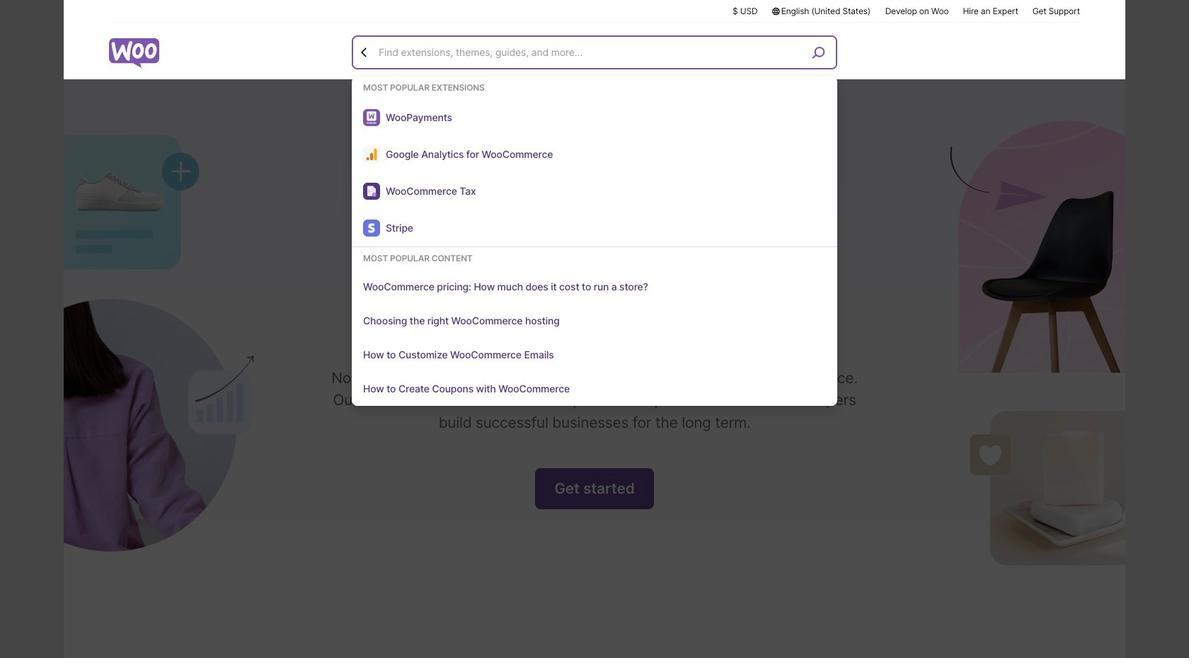 Task type: locate. For each thing, give the bounding box(es) containing it.
0 vertical spatial group
[[352, 82, 838, 247]]

2 group from the top
[[352, 253, 838, 406]]

group
[[352, 82, 838, 247], [352, 253, 838, 406]]

list box
[[352, 82, 838, 406]]

1 group from the top
[[352, 82, 838, 247]]

1 vertical spatial group
[[352, 253, 838, 406]]

None search field
[[352, 35, 838, 406]]

close search image
[[358, 45, 372, 59]]



Task type: describe. For each thing, give the bounding box(es) containing it.
Find extensions, themes, guides, and more… search field
[[375, 38, 807, 67]]



